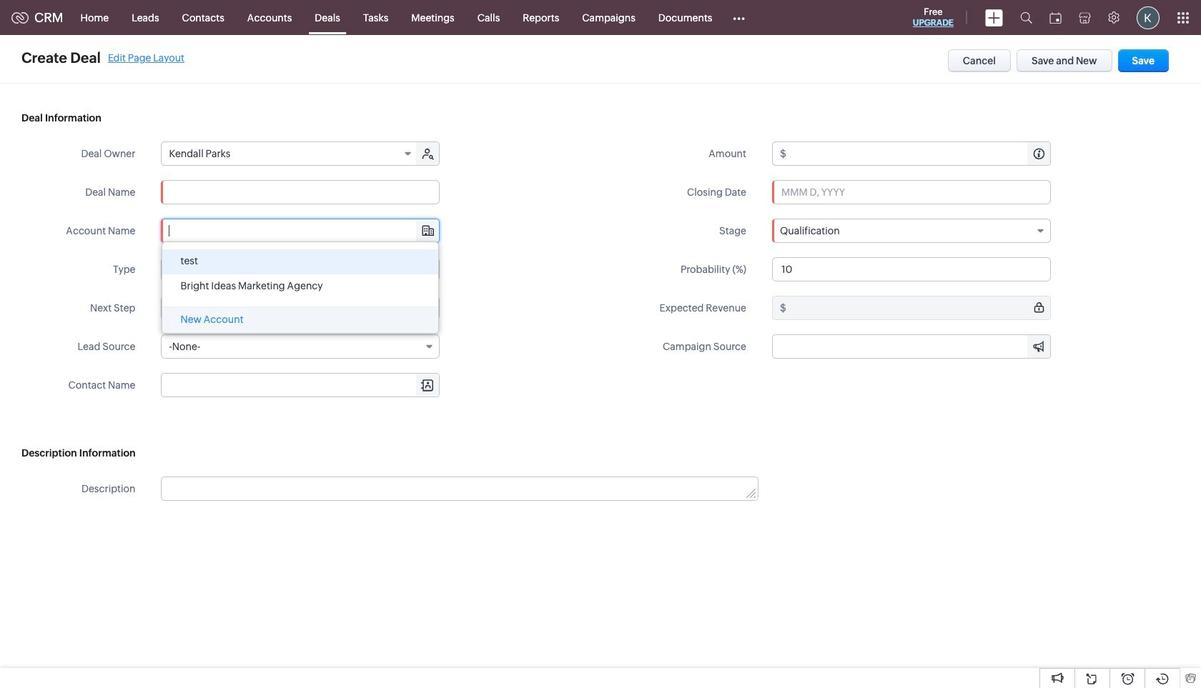 Task type: describe. For each thing, give the bounding box(es) containing it.
Other Modules field
[[724, 6, 755, 29]]

create menu element
[[977, 0, 1012, 35]]



Task type: locate. For each thing, give the bounding box(es) containing it.
list box
[[163, 246, 439, 303]]

create menu image
[[986, 9, 1004, 26]]

None text field
[[789, 142, 1051, 165], [161, 296, 440, 321], [162, 374, 440, 397], [789, 142, 1051, 165], [161, 296, 440, 321], [162, 374, 440, 397]]

search image
[[1021, 11, 1033, 24]]

profile element
[[1129, 0, 1169, 35]]

calendar image
[[1050, 12, 1062, 23]]

profile image
[[1138, 6, 1160, 29]]

logo image
[[11, 12, 29, 23]]

None field
[[162, 142, 418, 165], [773, 219, 1052, 243], [162, 220, 440, 243], [161, 258, 440, 282], [161, 335, 440, 359], [162, 374, 440, 397], [162, 142, 418, 165], [773, 219, 1052, 243], [162, 220, 440, 243], [161, 258, 440, 282], [161, 335, 440, 359], [162, 374, 440, 397]]

search element
[[1012, 0, 1042, 35]]

None text field
[[161, 180, 440, 205], [162, 220, 440, 243], [773, 258, 1052, 282], [162, 478, 758, 501], [161, 180, 440, 205], [162, 220, 440, 243], [773, 258, 1052, 282], [162, 478, 758, 501]]

MMM D, YYYY text field
[[773, 180, 1052, 205]]



Task type: vqa. For each thing, say whether or not it's contained in the screenshot.
Previous Record "IMAGE"
no



